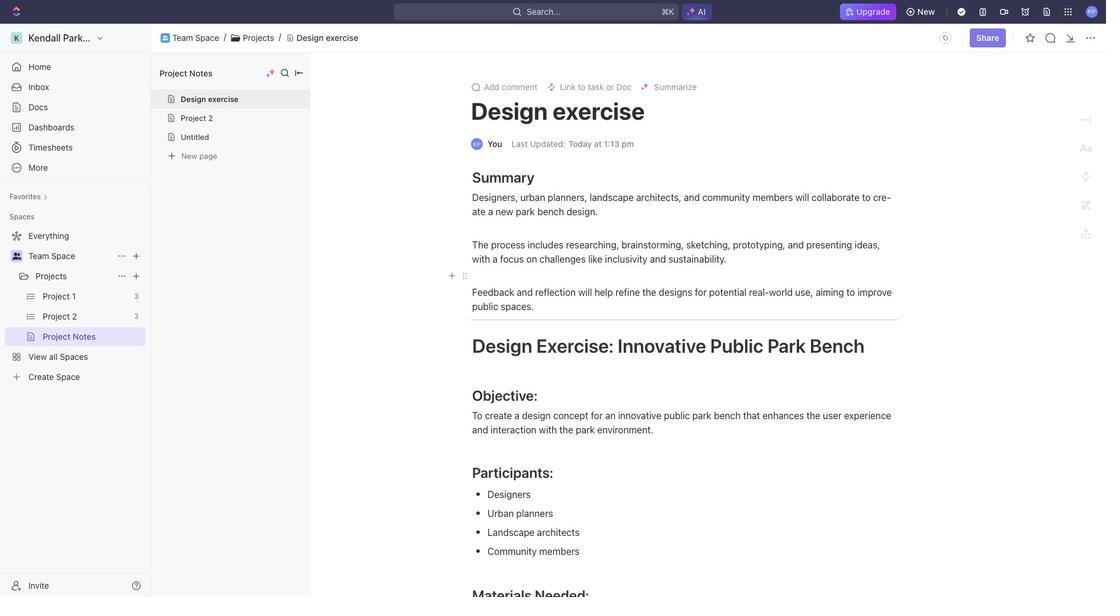 Task type: describe. For each thing, give the bounding box(es) containing it.
team for user group icon's team space link
[[173, 32, 193, 42]]

project notes link
[[43, 327, 143, 346]]

link to task or doc
[[560, 82, 632, 92]]

0 horizontal spatial design exercise
[[181, 94, 239, 104]]

the process includes researching, brainstorming, sketching, prototyping, and presenting ideas, with a focus on challenges like inclusivity and sustainability.
[[473, 240, 883, 264]]

link
[[560, 82, 576, 92]]

2 horizontal spatial exercise
[[553, 97, 645, 125]]

comment
[[502, 82, 538, 92]]

team space link for user group icon
[[173, 32, 219, 43]]

public inside feedback and reflection will help refine the designs for potential real-world use, aiming to improve public spaces.
[[473, 301, 499, 312]]

kendall parks's workspace
[[28, 33, 147, 43]]

potential
[[710, 287, 747, 298]]

3 for 2
[[134, 312, 139, 321]]

parks's
[[63, 33, 95, 43]]

spaces.
[[501, 301, 534, 312]]

projects inside sidebar navigation
[[36, 271, 67, 281]]

workspace
[[98, 33, 147, 43]]

urban
[[488, 508, 514, 519]]

project for project 1 link
[[43, 291, 70, 301]]

user
[[824, 410, 842, 421]]

updated:
[[531, 139, 566, 149]]

planners
[[517, 508, 554, 519]]

architects
[[537, 527, 580, 538]]

last
[[512, 139, 528, 149]]

with inside the process includes researching, brainstorming, sketching, prototyping, and presenting ideas, with a focus on challenges like inclusivity and sustainability.
[[473, 254, 491, 264]]

at
[[595, 139, 602, 149]]

landscape
[[590, 192, 634, 203]]

0 vertical spatial 2
[[208, 113, 213, 123]]

new page
[[181, 151, 217, 160]]

planners,
[[548, 192, 588, 203]]

more button
[[5, 158, 146, 177]]

project 2 inside tree
[[43, 311, 77, 321]]

and inside to create a design concept for an innovative public park bench that enhances the user experience and interaction with the park environment.
[[473, 425, 489, 435]]

project for project 2 link
[[43, 311, 70, 321]]

summary
[[473, 169, 535, 186]]

docs
[[28, 102, 48, 112]]

1 horizontal spatial exercise
[[326, 32, 359, 42]]

link to task or doc button
[[543, 79, 637, 95]]

bench inside to create a design concept for an innovative public park bench that enhances the user experience and interaction with the park environment.
[[715, 410, 741, 421]]

2 inside sidebar navigation
[[72, 311, 77, 321]]

participants:
[[473, 464, 554, 481]]

urban planners
[[488, 508, 554, 519]]

2 horizontal spatial design exercise
[[471, 97, 645, 125]]

enhances
[[763, 410, 805, 421]]

for inside feedback and reflection will help refine the designs for potential real-world use, aiming to improve public spaces.
[[695, 287, 707, 298]]

use,
[[796, 287, 814, 298]]

create
[[28, 372, 54, 382]]

public
[[711, 334, 764, 357]]

timesheets link
[[5, 138, 146, 157]]

everything link
[[5, 226, 143, 245]]

sustainability.
[[669, 254, 727, 264]]

on
[[527, 254, 538, 264]]

summarize
[[655, 82, 697, 92]]

reflection
[[536, 287, 576, 298]]

task
[[588, 82, 604, 92]]

dashboards
[[28, 122, 74, 132]]

public inside to create a design concept for an innovative public park bench that enhances the user experience and interaction with the park environment.
[[664, 410, 691, 421]]

bench
[[810, 334, 865, 357]]

and down brainstorming,
[[650, 254, 667, 264]]

team space for user group image
[[28, 251, 75, 261]]

ai
[[698, 7, 706, 17]]

inclusivity
[[605, 254, 648, 264]]

favorites button
[[5, 190, 53, 204]]

everything
[[28, 231, 69, 241]]

process
[[491, 240, 526, 250]]

and inside feedback and reflection will help refine the designs for potential real-world use, aiming to improve public spaces.
[[517, 287, 533, 298]]

you
[[488, 139, 503, 149]]

2 vertical spatial park
[[576, 425, 595, 435]]

community
[[488, 546, 537, 557]]

focus
[[501, 254, 524, 264]]

exercise:
[[537, 334, 614, 357]]

doc
[[617, 82, 632, 92]]

3 for 1
[[134, 292, 139, 301]]

team space for user group icon
[[173, 32, 219, 42]]

kp inside kp 'dropdown button'
[[1089, 8, 1097, 15]]

1 horizontal spatial project 2
[[181, 113, 213, 123]]

an
[[606, 410, 616, 421]]

or
[[607, 82, 615, 92]]

inbox link
[[5, 78, 146, 97]]

untitled
[[181, 132, 209, 142]]

collaborate
[[812, 192, 860, 203]]

2 horizontal spatial the
[[807, 410, 821, 421]]

dropdown menu image
[[937, 28, 956, 47]]

user group image
[[12, 253, 21, 260]]

design.
[[567, 206, 598, 217]]

1
[[72, 291, 76, 301]]

project up untitled
[[181, 113, 206, 123]]

park inside designers, urban planners, landscape architects, and community members will collaborate to cre ate a new park bench design.
[[516, 206, 535, 217]]

will inside designers, urban planners, landscape architects, and community members will collaborate to cre ate a new park bench design.
[[796, 192, 810, 203]]

the inside feedback and reflection will help refine the designs for potential real-world use, aiming to improve public spaces.
[[643, 287, 657, 298]]

notes inside project notes 'link'
[[73, 331, 96, 342]]

share
[[977, 33, 1000, 43]]

k
[[14, 34, 19, 42]]

1 horizontal spatial projects link
[[243, 32, 274, 43]]

1 vertical spatial kp
[[473, 141, 481, 148]]

kendall
[[28, 33, 61, 43]]

0 horizontal spatial spaces
[[9, 212, 35, 221]]

ideas,
[[855, 240, 881, 250]]

to inside designers, urban planners, landscape architects, and community members will collaborate to cre ate a new park bench design.
[[863, 192, 871, 203]]

community
[[703, 192, 751, 203]]

objective:
[[473, 387, 538, 404]]

new for new
[[918, 7, 936, 17]]

project for project notes 'link'
[[43, 331, 71, 342]]

urban
[[521, 192, 546, 203]]

project 2 link
[[43, 307, 130, 326]]

today
[[569, 139, 592, 149]]

to
[[473, 410, 483, 421]]

1:13
[[604, 139, 620, 149]]

new
[[496, 206, 514, 217]]

⌘k
[[662, 7, 675, 17]]

home
[[28, 62, 51, 72]]

view all spaces link
[[5, 347, 143, 366]]

project 1 link
[[43, 287, 130, 306]]

with inside to create a design concept for an innovative public park bench that enhances the user experience and interaction with the park environment.
[[539, 425, 557, 435]]

0 vertical spatial project notes
[[159, 68, 213, 78]]

0 horizontal spatial projects link
[[36, 267, 113, 286]]

like
[[589, 254, 603, 264]]

designers,
[[473, 192, 518, 203]]

summarize button
[[637, 79, 702, 95]]

more
[[28, 162, 48, 173]]



Task type: locate. For each thing, give the bounding box(es) containing it.
1 horizontal spatial members
[[753, 192, 794, 203]]

will inside feedback and reflection will help refine the designs for potential real-world use, aiming to improve public spaces.
[[579, 287, 593, 298]]

tree containing everything
[[5, 226, 146, 387]]

1 vertical spatial team
[[28, 251, 49, 261]]

ate
[[473, 192, 892, 217]]

1 horizontal spatial spaces
[[60, 352, 88, 362]]

docs link
[[5, 98, 146, 117]]

the right refine
[[643, 287, 657, 298]]

1 vertical spatial for
[[591, 410, 603, 421]]

to right link
[[578, 82, 586, 92]]

spaces up create space link on the bottom left
[[60, 352, 88, 362]]

1 vertical spatial team space link
[[28, 247, 113, 266]]

0 vertical spatial 3
[[134, 292, 139, 301]]

and
[[684, 192, 700, 203], [789, 240, 805, 250], [650, 254, 667, 264], [517, 287, 533, 298], [473, 425, 489, 435]]

view all spaces
[[28, 352, 88, 362]]

new inside 'button'
[[918, 7, 936, 17]]

the down concept
[[560, 425, 574, 435]]

park left that
[[693, 410, 712, 421]]

public right innovative in the right bottom of the page
[[664, 410, 691, 421]]

presenting
[[807, 240, 853, 250]]

project 2 up untitled
[[181, 113, 213, 123]]

1 vertical spatial members
[[540, 546, 580, 557]]

2 horizontal spatial to
[[863, 192, 871, 203]]

for inside to create a design concept for an innovative public park bench that enhances the user experience and interaction with the park environment.
[[591, 410, 603, 421]]

0 horizontal spatial members
[[540, 546, 580, 557]]

1 vertical spatial 2
[[72, 311, 77, 321]]

0 vertical spatial public
[[473, 301, 499, 312]]

kp button
[[1083, 2, 1102, 21]]

1 vertical spatial project notes
[[43, 331, 96, 342]]

0 vertical spatial notes
[[190, 68, 213, 78]]

new
[[918, 7, 936, 17], [181, 151, 197, 160]]

designs
[[659, 287, 693, 298]]

0 horizontal spatial new
[[181, 151, 197, 160]]

0 horizontal spatial team space
[[28, 251, 75, 261]]

prototyping,
[[734, 240, 786, 250]]

0 horizontal spatial with
[[473, 254, 491, 264]]

1 horizontal spatial team space link
[[173, 32, 219, 43]]

1 vertical spatial project 2
[[43, 311, 77, 321]]

new right upgrade
[[918, 7, 936, 17]]

experience
[[845, 410, 892, 421]]

spaces down favorites
[[9, 212, 35, 221]]

1 3 from the top
[[134, 292, 139, 301]]

team space link right user group icon
[[173, 32, 219, 43]]

project inside 'link'
[[43, 331, 71, 342]]

public
[[473, 301, 499, 312], [664, 410, 691, 421]]

1 vertical spatial with
[[539, 425, 557, 435]]

members down architects
[[540, 546, 580, 557]]

park
[[516, 206, 535, 217], [693, 410, 712, 421], [576, 425, 595, 435]]

team space link
[[173, 32, 219, 43], [28, 247, 113, 266]]

timesheets
[[28, 142, 73, 152]]

0 horizontal spatial to
[[578, 82, 586, 92]]

2 up untitled
[[208, 113, 213, 123]]

space for user group icon
[[195, 32, 219, 42]]

0 vertical spatial team space
[[173, 32, 219, 42]]

for right designs
[[695, 287, 707, 298]]

1 horizontal spatial 2
[[208, 113, 213, 123]]

and right architects,
[[684, 192, 700, 203]]

0 vertical spatial with
[[473, 254, 491, 264]]

members right the community
[[753, 192, 794, 203]]

0 horizontal spatial will
[[579, 287, 593, 298]]

space down view all spaces link
[[56, 372, 80, 382]]

space inside create space link
[[56, 372, 80, 382]]

0 vertical spatial the
[[643, 287, 657, 298]]

favorites
[[9, 192, 41, 201]]

1 horizontal spatial to
[[847, 287, 856, 298]]

bench inside designers, urban planners, landscape architects, and community members will collaborate to cre ate a new park bench design.
[[538, 206, 565, 217]]

team space link for user group image
[[28, 247, 113, 266]]

design
[[522, 410, 551, 421]]

project left the 1
[[43, 291, 70, 301]]

1 horizontal spatial design exercise
[[297, 32, 359, 42]]

0 vertical spatial projects
[[243, 32, 274, 42]]

dashboards link
[[5, 118, 146, 137]]

0 horizontal spatial the
[[560, 425, 574, 435]]

a left new
[[489, 206, 494, 217]]

0 horizontal spatial for
[[591, 410, 603, 421]]

3 up project notes 'link'
[[134, 312, 139, 321]]

0 horizontal spatial exercise
[[208, 94, 239, 104]]

add
[[484, 82, 500, 92]]

0 vertical spatial members
[[753, 192, 794, 203]]

1 horizontal spatial public
[[664, 410, 691, 421]]

0 horizontal spatial 2
[[72, 311, 77, 321]]

and inside designers, urban planners, landscape architects, and community members will collaborate to cre ate a new park bench design.
[[684, 192, 700, 203]]

1 horizontal spatial for
[[695, 287, 707, 298]]

create space
[[28, 372, 80, 382]]

a inside to create a design concept for an innovative public park bench that enhances the user experience and interaction with the park environment.
[[515, 410, 520, 421]]

design exercise: innovative public park bench
[[473, 334, 865, 357]]

world
[[770, 287, 793, 298]]

architects,
[[637, 192, 682, 203]]

a inside designers, urban planners, landscape architects, and community members will collaborate to cre ate a new park bench design.
[[489, 206, 494, 217]]

1 vertical spatial space
[[51, 251, 75, 261]]

design
[[297, 32, 324, 42], [181, 94, 206, 104], [471, 97, 548, 125], [473, 334, 533, 357]]

0 vertical spatial team
[[173, 32, 193, 42]]

will left collaborate
[[796, 192, 810, 203]]

pm
[[622, 139, 635, 149]]

space right user group icon
[[195, 32, 219, 42]]

1 horizontal spatial will
[[796, 192, 810, 203]]

2 3 from the top
[[134, 312, 139, 321]]

feedback
[[473, 287, 515, 298]]

team space link down everything "link"
[[28, 247, 113, 266]]

0 vertical spatial will
[[796, 192, 810, 203]]

landscape
[[488, 527, 535, 538]]

0 horizontal spatial bench
[[538, 206, 565, 217]]

to left cre
[[863, 192, 871, 203]]

1 vertical spatial park
[[693, 410, 712, 421]]

project up view all spaces
[[43, 331, 71, 342]]

0 vertical spatial for
[[695, 287, 707, 298]]

last updated: today at 1:13 pm
[[512, 139, 635, 149]]

0 horizontal spatial kp
[[473, 141, 481, 148]]

1 vertical spatial new
[[181, 151, 197, 160]]

projects
[[243, 32, 274, 42], [36, 271, 67, 281]]

will
[[796, 192, 810, 203], [579, 287, 593, 298]]

to inside feedback and reflection will help refine the designs for potential real-world use, aiming to improve public spaces.
[[847, 287, 856, 298]]

1 horizontal spatial team
[[173, 32, 193, 42]]

1 vertical spatial will
[[579, 287, 593, 298]]

spaces
[[9, 212, 35, 221], [60, 352, 88, 362]]

bench down planners,
[[538, 206, 565, 217]]

1 vertical spatial spaces
[[60, 352, 88, 362]]

project 2
[[181, 113, 213, 123], [43, 311, 77, 321]]

for
[[695, 287, 707, 298], [591, 410, 603, 421]]

a inside the process includes researching, brainstorming, sketching, prototyping, and presenting ideas, with a focus on challenges like inclusivity and sustainability.
[[493, 254, 498, 264]]

space
[[195, 32, 219, 42], [51, 251, 75, 261], [56, 372, 80, 382]]

1 horizontal spatial kp
[[1089, 8, 1097, 15]]

team space inside sidebar navigation
[[28, 251, 75, 261]]

upgrade link
[[840, 4, 897, 20]]

sidebar navigation
[[0, 24, 154, 597]]

1 vertical spatial bench
[[715, 410, 741, 421]]

projects link
[[243, 32, 274, 43], [36, 267, 113, 286]]

0 vertical spatial team space link
[[173, 32, 219, 43]]

new left page at the left of the page
[[181, 151, 197, 160]]

designers, urban planners, landscape architects, and community members will collaborate to cre ate a new park bench design.
[[473, 192, 892, 217]]

to
[[578, 82, 586, 92], [863, 192, 871, 203], [847, 287, 856, 298]]

project notes up view all spaces link
[[43, 331, 96, 342]]

cre
[[874, 192, 892, 203]]

search...
[[527, 7, 561, 17]]

notes
[[190, 68, 213, 78], [73, 331, 96, 342]]

1 vertical spatial projects
[[36, 271, 67, 281]]

kendall parks's workspace, , element
[[11, 32, 23, 44]]

project notes down user group icon
[[159, 68, 213, 78]]

1 horizontal spatial new
[[918, 7, 936, 17]]

to create a design concept for an innovative public park bench that enhances the user experience and interaction with the park environment.
[[473, 410, 895, 435]]

bench
[[538, 206, 565, 217], [715, 410, 741, 421]]

0 vertical spatial space
[[195, 32, 219, 42]]

0 vertical spatial to
[[578, 82, 586, 92]]

view
[[28, 352, 47, 362]]

create space link
[[5, 368, 143, 387]]

0 horizontal spatial projects
[[36, 271, 67, 281]]

1 vertical spatial projects link
[[36, 267, 113, 286]]

innovative
[[618, 334, 707, 357]]

page
[[200, 151, 217, 160]]

0 horizontal spatial public
[[473, 301, 499, 312]]

1 horizontal spatial team space
[[173, 32, 219, 42]]

1 horizontal spatial notes
[[190, 68, 213, 78]]

0 horizontal spatial project 2
[[43, 311, 77, 321]]

a up interaction
[[515, 410, 520, 421]]

will left the help
[[579, 287, 593, 298]]

1 horizontal spatial park
[[576, 425, 595, 435]]

0 vertical spatial new
[[918, 7, 936, 17]]

and left presenting
[[789, 240, 805, 250]]

project notes
[[159, 68, 213, 78], [43, 331, 96, 342]]

1 vertical spatial public
[[664, 410, 691, 421]]

concept
[[554, 410, 589, 421]]

team inside tree
[[28, 251, 49, 261]]

0 vertical spatial projects link
[[243, 32, 274, 43]]

to right 'aiming'
[[847, 287, 856, 298]]

exercise
[[326, 32, 359, 42], [208, 94, 239, 104], [553, 97, 645, 125]]

team right user group icon
[[173, 32, 193, 42]]

sketching,
[[687, 240, 731, 250]]

the left user
[[807, 410, 821, 421]]

bench left that
[[715, 410, 741, 421]]

create
[[485, 410, 512, 421]]

0 vertical spatial park
[[516, 206, 535, 217]]

1 vertical spatial to
[[863, 192, 871, 203]]

2 vertical spatial the
[[560, 425, 574, 435]]

0 vertical spatial project 2
[[181, 113, 213, 123]]

2 vertical spatial space
[[56, 372, 80, 382]]

1 horizontal spatial with
[[539, 425, 557, 435]]

brainstorming,
[[622, 240, 684, 250]]

2 down the 1
[[72, 311, 77, 321]]

1 horizontal spatial bench
[[715, 410, 741, 421]]

researching,
[[566, 240, 620, 250]]

tree
[[5, 226, 146, 387]]

0 horizontal spatial team
[[28, 251, 49, 261]]

0 horizontal spatial team space link
[[28, 247, 113, 266]]

includes
[[528, 240, 564, 250]]

with down the
[[473, 254, 491, 264]]

2 vertical spatial to
[[847, 287, 856, 298]]

new button
[[902, 2, 943, 21]]

tree inside sidebar navigation
[[5, 226, 146, 387]]

park down concept
[[576, 425, 595, 435]]

new for new page
[[181, 151, 197, 160]]

ai button
[[682, 4, 713, 20]]

and up the spaces.
[[517, 287, 533, 298]]

0 vertical spatial kp
[[1089, 8, 1097, 15]]

team space right user group icon
[[173, 32, 219, 42]]

a left focus
[[493, 254, 498, 264]]

park down urban
[[516, 206, 535, 217]]

all
[[49, 352, 58, 362]]

team for user group image team space link
[[28, 251, 49, 261]]

team
[[173, 32, 193, 42], [28, 251, 49, 261]]

help
[[595, 287, 613, 298]]

0 horizontal spatial notes
[[73, 331, 96, 342]]

designers
[[488, 489, 531, 500]]

innovative
[[619, 410, 662, 421]]

team right user group image
[[28, 251, 49, 261]]

for left an
[[591, 410, 603, 421]]

space for user group image
[[51, 251, 75, 261]]

1 horizontal spatial the
[[643, 287, 657, 298]]

0 vertical spatial a
[[489, 206, 494, 217]]

project 2 down project 1
[[43, 311, 77, 321]]

landscape architects
[[488, 527, 580, 538]]

home link
[[5, 58, 146, 76]]

2 horizontal spatial park
[[693, 410, 712, 421]]

the
[[643, 287, 657, 298], [807, 410, 821, 421], [560, 425, 574, 435]]

1 vertical spatial the
[[807, 410, 821, 421]]

with down design
[[539, 425, 557, 435]]

invite
[[28, 580, 49, 590]]

upgrade
[[857, 7, 891, 17]]

1 vertical spatial notes
[[73, 331, 96, 342]]

project down project 1
[[43, 311, 70, 321]]

aiming
[[816, 287, 845, 298]]

the
[[473, 240, 489, 250]]

members inside designers, urban planners, landscape architects, and community members will collaborate to cre ate a new park bench design.
[[753, 192, 794, 203]]

1 vertical spatial 3
[[134, 312, 139, 321]]

0 horizontal spatial park
[[516, 206, 535, 217]]

project notes inside project notes 'link'
[[43, 331, 96, 342]]

project 1
[[43, 291, 76, 301]]

1 horizontal spatial projects
[[243, 32, 274, 42]]

2 vertical spatial a
[[515, 410, 520, 421]]

kp
[[1089, 8, 1097, 15], [473, 141, 481, 148]]

and down to
[[473, 425, 489, 435]]

space down everything "link"
[[51, 251, 75, 261]]

user group image
[[162, 35, 168, 40]]

2
[[208, 113, 213, 123], [72, 311, 77, 321]]

public down feedback
[[473, 301, 499, 312]]

to inside dropdown button
[[578, 82, 586, 92]]

project down user group icon
[[159, 68, 187, 78]]

3 right project 1 link
[[134, 292, 139, 301]]

design exercise
[[297, 32, 359, 42], [181, 94, 239, 104], [471, 97, 645, 125]]

1 vertical spatial team space
[[28, 251, 75, 261]]

team space down the everything
[[28, 251, 75, 261]]

feedback and reflection will help refine the designs for potential real-world use, aiming to improve public spaces.
[[473, 287, 895, 312]]

1 horizontal spatial project notes
[[159, 68, 213, 78]]

0 vertical spatial spaces
[[9, 212, 35, 221]]



Task type: vqa. For each thing, say whether or not it's contained in the screenshot.
No lists icon.
no



